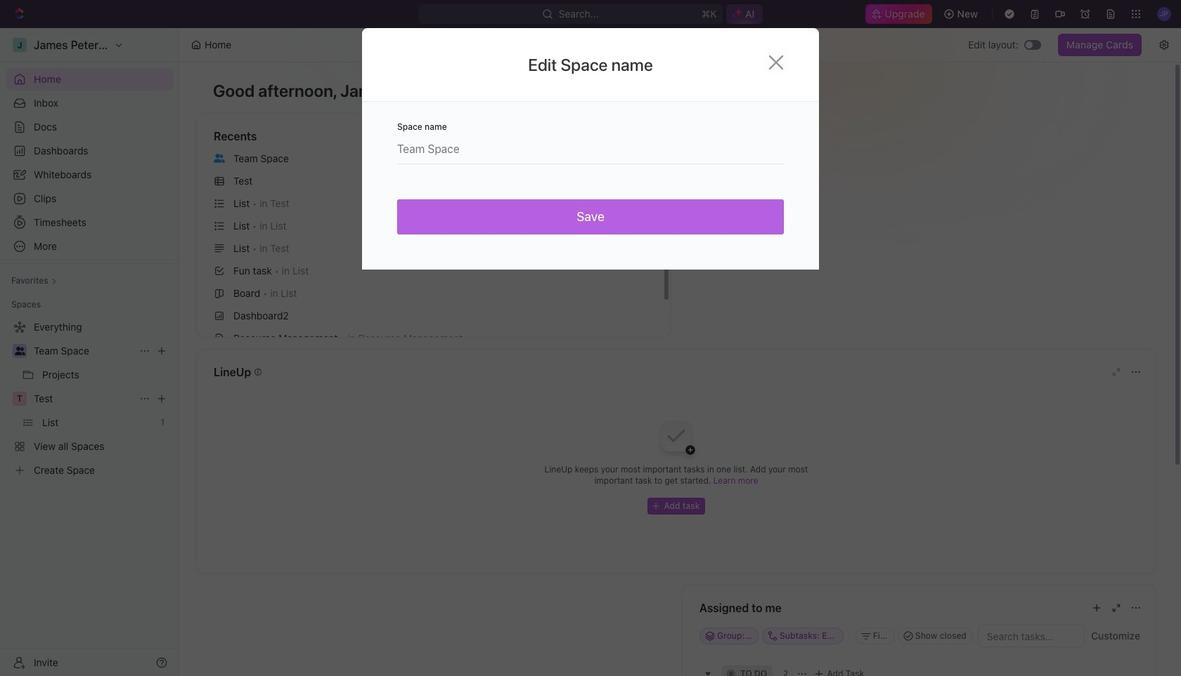 Task type: describe. For each thing, give the bounding box(es) containing it.
Enter Space na﻿me text field
[[397, 131, 784, 164]]

user group image
[[14, 347, 25, 356]]

test, , element
[[13, 392, 27, 406]]

sidebar navigation
[[0, 28, 179, 677]]



Task type: vqa. For each thing, say whether or not it's contained in the screenshot.
Terry Turtle's Workspace
no



Task type: locate. For each thing, give the bounding box(es) containing it.
Search tasks... text field
[[978, 626, 1084, 647]]

tree inside sidebar navigation
[[6, 316, 173, 482]]

dialog
[[362, 28, 819, 270]]

user group image
[[214, 154, 225, 163]]

tree
[[6, 316, 173, 482]]



